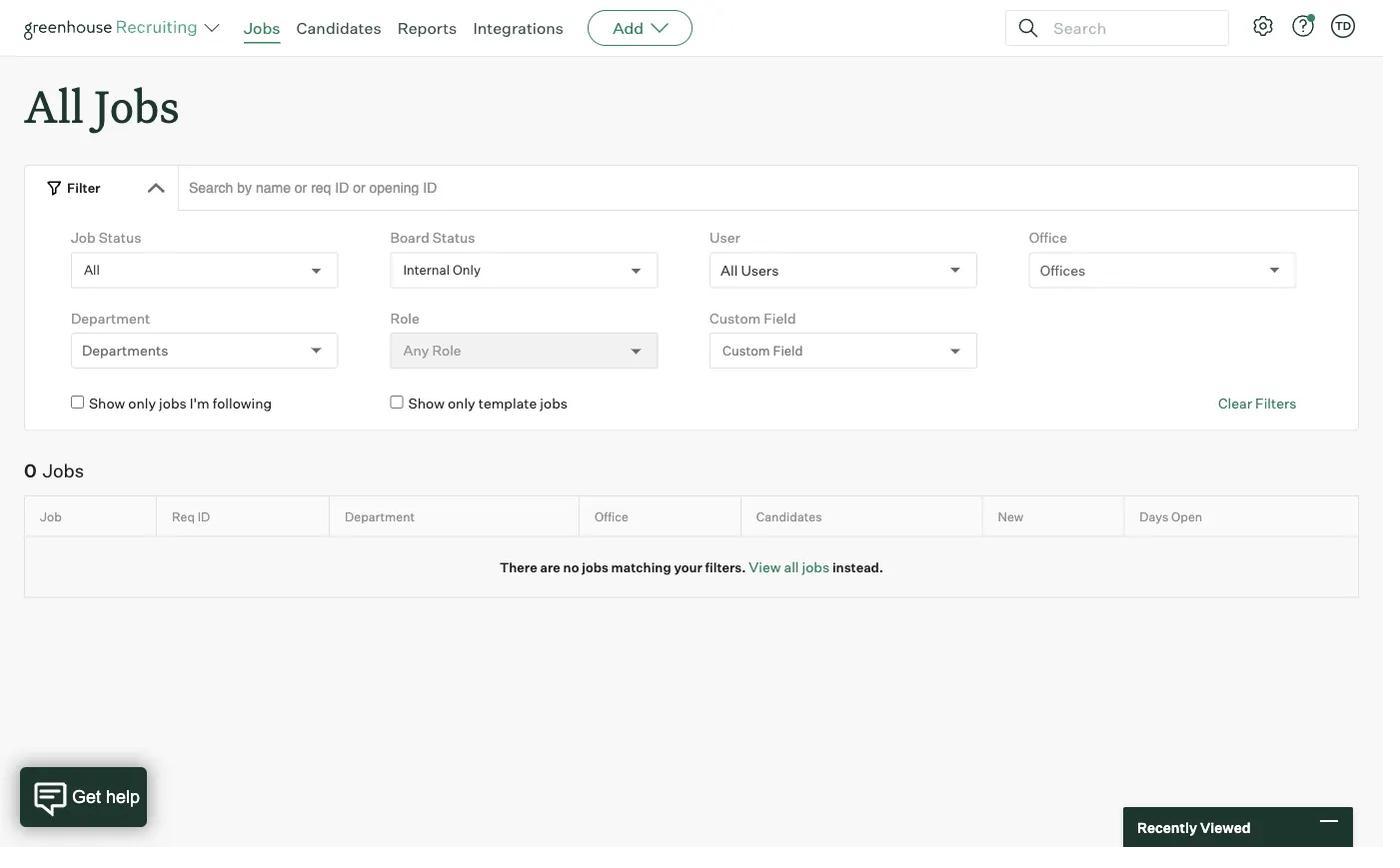 Task type: locate. For each thing, give the bounding box(es) containing it.
no
[[563, 559, 579, 575]]

all
[[24, 76, 84, 135], [721, 262, 738, 279], [84, 262, 100, 278]]

clear
[[1218, 395, 1252, 412]]

2 show from the left
[[408, 395, 445, 412]]

show for show only template jobs
[[408, 395, 445, 412]]

department
[[71, 310, 150, 327], [345, 509, 415, 524]]

filters
[[1255, 395, 1297, 412]]

0 vertical spatial custom
[[710, 310, 761, 327]]

there are no jobs matching your filters. view all jobs instead.
[[500, 558, 884, 576]]

req
[[172, 509, 195, 524]]

add button
[[588, 10, 693, 46]]

0 horizontal spatial show
[[89, 395, 125, 412]]

0 horizontal spatial status
[[99, 229, 141, 247]]

0 vertical spatial department
[[71, 310, 150, 327]]

show for show only jobs i'm following
[[89, 395, 125, 412]]

all for all jobs
[[24, 76, 84, 135]]

job
[[71, 229, 96, 247], [40, 509, 62, 524]]

0 horizontal spatial jobs
[[43, 460, 84, 482]]

Search by name or req ID or opening ID text field
[[178, 165, 1359, 211]]

2 horizontal spatial jobs
[[244, 18, 280, 38]]

only for jobs
[[128, 395, 156, 412]]

all users option
[[721, 262, 779, 279]]

field
[[764, 310, 796, 327], [773, 343, 803, 359]]

1 horizontal spatial office
[[1029, 229, 1067, 247]]

template
[[478, 395, 537, 412]]

days
[[1140, 509, 1169, 524]]

show right show only jobs i'm following checkbox
[[89, 395, 125, 412]]

0 vertical spatial custom field
[[710, 310, 796, 327]]

1 vertical spatial field
[[773, 343, 803, 359]]

req id
[[172, 509, 210, 524]]

job down 0 jobs
[[40, 509, 62, 524]]

instead.
[[832, 559, 884, 575]]

all for all users
[[721, 262, 738, 279]]

1 vertical spatial job
[[40, 509, 62, 524]]

open
[[1171, 509, 1203, 524]]

status down filter
[[99, 229, 141, 247]]

1 horizontal spatial status
[[433, 229, 475, 247]]

1 vertical spatial jobs
[[94, 76, 179, 135]]

users
[[741, 262, 779, 279]]

status for job status
[[99, 229, 141, 247]]

view
[[749, 558, 781, 576]]

only
[[453, 262, 481, 278]]

1 status from the left
[[99, 229, 141, 247]]

all up filter
[[24, 76, 84, 135]]

all left users
[[721, 262, 738, 279]]

jobs left candidates link
[[244, 18, 280, 38]]

1 only from the left
[[128, 395, 156, 412]]

jobs down greenhouse recruiting image
[[94, 76, 179, 135]]

i'm
[[190, 395, 210, 412]]

0 horizontal spatial candidates
[[296, 18, 381, 38]]

show only template jobs
[[408, 395, 568, 412]]

clear filters link
[[1218, 394, 1297, 413]]

1 horizontal spatial show
[[408, 395, 445, 412]]

2 only from the left
[[448, 395, 475, 412]]

filter
[[67, 180, 100, 196]]

status for board status
[[433, 229, 475, 247]]

0 vertical spatial candidates
[[296, 18, 381, 38]]

job status
[[71, 229, 141, 247]]

1 show from the left
[[89, 395, 125, 412]]

office up matching
[[595, 509, 628, 524]]

jobs right no
[[582, 559, 609, 575]]

jobs
[[159, 395, 187, 412], [540, 395, 568, 412], [802, 558, 830, 576], [582, 559, 609, 575]]

1 horizontal spatial job
[[71, 229, 96, 247]]

custom field down users
[[723, 343, 803, 359]]

jobs right 0
[[43, 460, 84, 482]]

all users
[[721, 262, 779, 279]]

1 horizontal spatial candidates
[[756, 509, 822, 524]]

0 horizontal spatial job
[[40, 509, 62, 524]]

custom field
[[710, 310, 796, 327], [723, 343, 803, 359]]

id
[[198, 509, 210, 524]]

0 horizontal spatial only
[[128, 395, 156, 412]]

office up offices
[[1029, 229, 1067, 247]]

candidates
[[296, 18, 381, 38], [756, 509, 822, 524]]

only down departments
[[128, 395, 156, 412]]

1 vertical spatial office
[[595, 509, 628, 524]]

0 horizontal spatial department
[[71, 310, 150, 327]]

status
[[99, 229, 141, 247], [433, 229, 475, 247]]

show
[[89, 395, 125, 412], [408, 395, 445, 412]]

office
[[1029, 229, 1067, 247], [595, 509, 628, 524]]

0 jobs
[[24, 460, 84, 482]]

custom field down all users option
[[710, 310, 796, 327]]

greenhouse recruiting image
[[24, 16, 204, 40]]

1 vertical spatial department
[[345, 509, 415, 524]]

candidates up view all jobs link
[[756, 509, 822, 524]]

new
[[998, 509, 1024, 524]]

custom
[[710, 310, 761, 327], [723, 343, 770, 359]]

candidates right the jobs link
[[296, 18, 381, 38]]

only left template
[[448, 395, 475, 412]]

2 vertical spatial jobs
[[43, 460, 84, 482]]

jobs right all
[[802, 558, 830, 576]]

td button
[[1327, 10, 1359, 42]]

2 status from the left
[[433, 229, 475, 247]]

jobs
[[244, 18, 280, 38], [94, 76, 179, 135], [43, 460, 84, 482]]

1 horizontal spatial department
[[345, 509, 415, 524]]

status up internal only
[[433, 229, 475, 247]]

internal only
[[403, 262, 481, 278]]

td button
[[1331, 14, 1355, 38]]

only
[[128, 395, 156, 412], [448, 395, 475, 412]]

are
[[540, 559, 561, 575]]

1 horizontal spatial jobs
[[94, 76, 179, 135]]

show right the show only template jobs checkbox
[[408, 395, 445, 412]]

0 vertical spatial office
[[1029, 229, 1067, 247]]

days open
[[1140, 509, 1203, 524]]

0 vertical spatial job
[[71, 229, 96, 247]]

job down filter
[[71, 229, 96, 247]]

1 horizontal spatial only
[[448, 395, 475, 412]]



Task type: vqa. For each thing, say whether or not it's contained in the screenshot.
tracking
no



Task type: describe. For each thing, give the bounding box(es) containing it.
reports link
[[397, 18, 457, 38]]

offices
[[1040, 262, 1086, 279]]

configure image
[[1251, 14, 1275, 38]]

your
[[674, 559, 702, 575]]

1 vertical spatial candidates
[[756, 509, 822, 524]]

0 horizontal spatial office
[[595, 509, 628, 524]]

reports
[[397, 18, 457, 38]]

Search text field
[[1048, 13, 1210, 42]]

integrations
[[473, 18, 564, 38]]

candidates link
[[296, 18, 381, 38]]

1 vertical spatial custom
[[723, 343, 770, 359]]

board status
[[390, 229, 475, 247]]

departments
[[82, 342, 168, 360]]

jobs link
[[244, 18, 280, 38]]

there
[[500, 559, 537, 575]]

jobs for 0 jobs
[[43, 460, 84, 482]]

only for template
[[448, 395, 475, 412]]

role
[[390, 310, 420, 327]]

viewed
[[1200, 819, 1251, 836]]

0
[[24, 460, 37, 482]]

recently
[[1137, 819, 1197, 836]]

add
[[613, 18, 644, 38]]

board
[[390, 229, 430, 247]]

job for job status
[[71, 229, 96, 247]]

recently viewed
[[1137, 819, 1251, 836]]

jobs right template
[[540, 395, 568, 412]]

show only jobs i'm following
[[89, 395, 272, 412]]

following
[[213, 395, 272, 412]]

internal
[[403, 262, 450, 278]]

all down job status
[[84, 262, 100, 278]]

view all jobs link
[[749, 558, 830, 576]]

all
[[784, 558, 799, 576]]

user
[[710, 229, 741, 247]]

integrations link
[[473, 18, 564, 38]]

jobs inside "there are no jobs matching your filters. view all jobs instead."
[[582, 559, 609, 575]]

all jobs
[[24, 76, 179, 135]]

0 vertical spatial field
[[764, 310, 796, 327]]

Show only jobs I'm following checkbox
[[71, 396, 84, 409]]

clear filters
[[1218, 395, 1297, 412]]

job for job
[[40, 509, 62, 524]]

td
[[1335, 19, 1351, 32]]

Show only template jobs checkbox
[[390, 396, 403, 409]]

jobs for all jobs
[[94, 76, 179, 135]]

1 vertical spatial custom field
[[723, 343, 803, 359]]

0 vertical spatial jobs
[[244, 18, 280, 38]]

matching
[[611, 559, 671, 575]]

jobs left i'm
[[159, 395, 187, 412]]

filters.
[[705, 559, 746, 575]]



